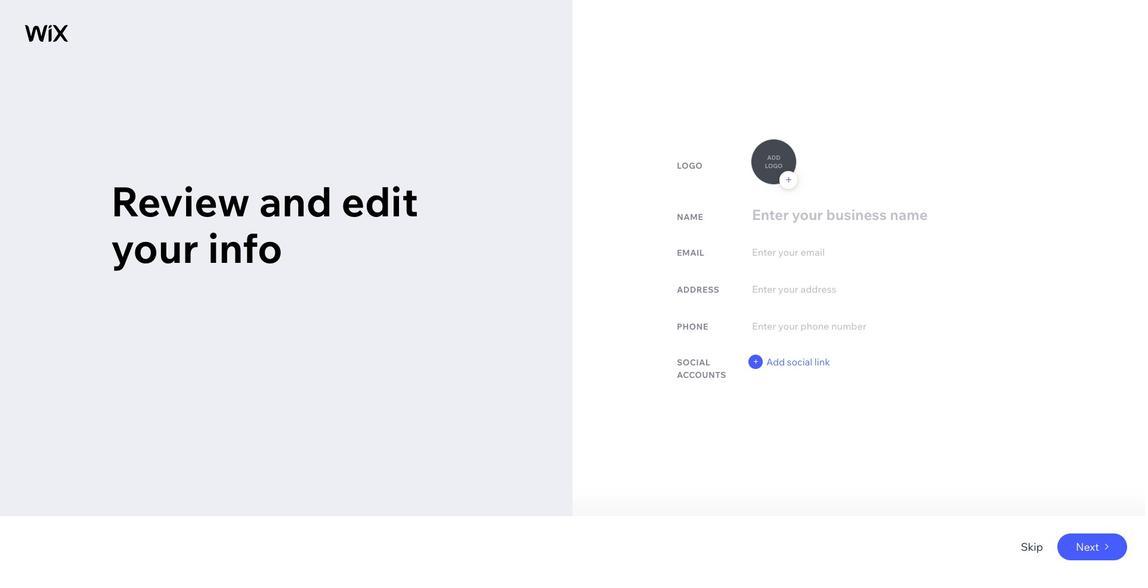 Task type: locate. For each thing, give the bounding box(es) containing it.
1 horizontal spatial logo
[[765, 162, 783, 170]]

pages
[[93, 33, 124, 47]]

logo
[[677, 161, 703, 171], [765, 162, 783, 170]]

next
[[1077, 540, 1100, 554], [1077, 540, 1100, 554]]

social
[[787, 356, 813, 368]]

review
[[111, 175, 250, 227]]

accounts
[[677, 370, 727, 381]]

Enter your email text field
[[751, 245, 1004, 260]]

you
[[111, 222, 183, 273]]

pick a theme you like
[[111, 175, 360, 273]]

address
[[677, 284, 720, 295]]

manage
[[50, 33, 91, 47]]

logo up name
[[677, 161, 703, 171]]

email
[[677, 247, 705, 258]]

social accounts
[[677, 357, 727, 381]]

skip
[[1021, 540, 1044, 554], [1021, 540, 1044, 554]]

like
[[192, 222, 260, 273]]

logo down add
[[765, 162, 783, 170]]

name
[[677, 212, 704, 222]]

skip for review and edit your info
[[1021, 540, 1044, 554]]



Task type: describe. For each thing, give the bounding box(es) containing it.
and
[[259, 175, 332, 227]]

0 horizontal spatial logo
[[677, 161, 703, 171]]

pick
[[111, 175, 195, 227]]

Enter your business name text field
[[751, 207, 1004, 224]]

edit
[[342, 175, 419, 227]]

add social link
[[767, 356, 831, 368]]

your
[[111, 222, 199, 273]]

phone
[[677, 321, 709, 332]]

add
[[768, 154, 781, 161]]

manage pages button
[[50, 30, 124, 51]]

Enter your phone number text field
[[751, 319, 1004, 334]]

theme
[[236, 175, 360, 227]]

add
[[767, 356, 785, 368]]

link
[[815, 356, 831, 368]]

social
[[677, 357, 711, 368]]

info
[[208, 222, 283, 273]]

a
[[204, 175, 227, 227]]

Enter your address text field
[[751, 282, 1004, 297]]

manage pages
[[50, 33, 124, 47]]

add logo
[[765, 154, 783, 170]]

skip for pick a theme you like
[[1021, 540, 1044, 554]]

review and edit your info
[[111, 175, 419, 273]]



Task type: vqa. For each thing, say whether or not it's contained in the screenshot.
Skip for Pick a theme you like
yes



